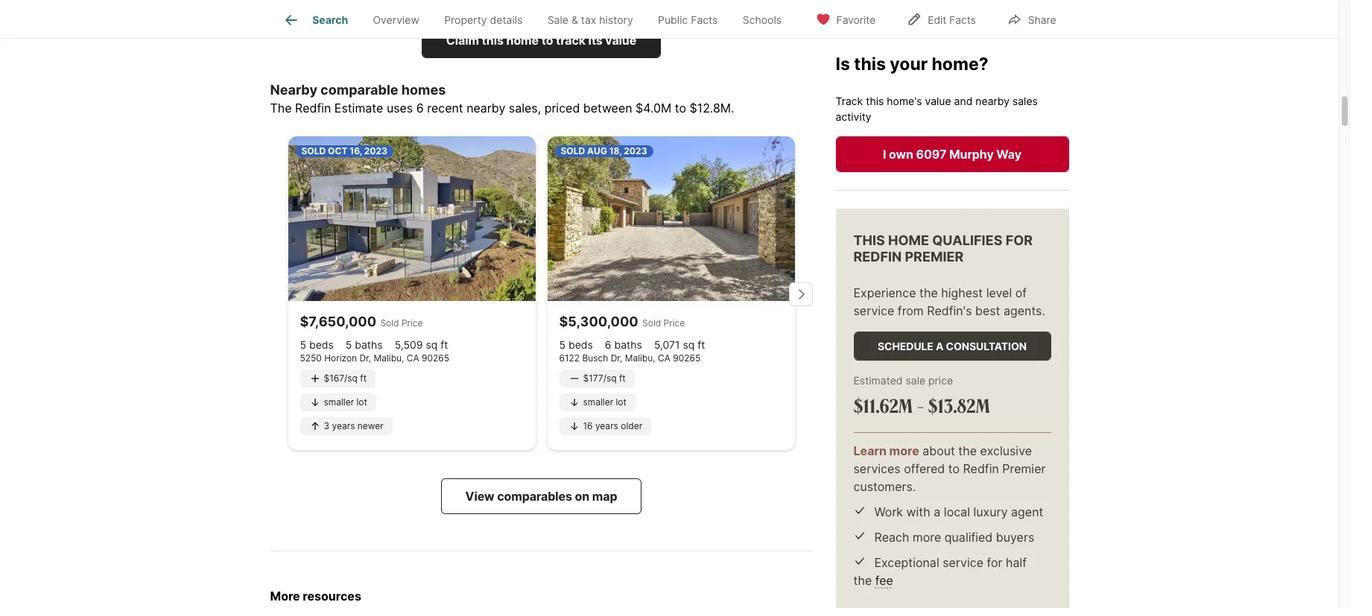 Task type: vqa. For each thing, say whether or not it's contained in the screenshot.
fingertips
no



Task type: describe. For each thing, give the bounding box(es) containing it.
home
[[888, 232, 929, 248]]

sale
[[548, 14, 569, 26]]

smaller lot for $7,650,000
[[324, 397, 367, 408]]

this
[[854, 232, 885, 248]]

more resources
[[270, 589, 361, 604]]

view comparables on map button
[[441, 478, 642, 514]]

value inside button
[[605, 33, 637, 48]]

i own 6097 murphy way
[[883, 147, 1022, 162]]

$4.0m
[[636, 100, 672, 115]]

sale & tax history
[[548, 14, 633, 26]]

smaller for $7,650,000
[[324, 397, 354, 408]]

photo of 6122 busch dr, malibu, ca 90265 image
[[547, 136, 795, 301]]

$5,300,000
[[559, 314, 639, 329]]

work
[[875, 504, 903, 519]]

smaller for $5,300,000
[[583, 397, 613, 408]]

the
[[270, 100, 292, 115]]

lot for $7,650,000
[[357, 397, 367, 408]]

6097
[[916, 147, 947, 162]]

favorite
[[837, 13, 876, 26]]

–
[[917, 393, 924, 418]]

learn more link
[[854, 443, 919, 458]]

to inside about the exclusive services offered to redfin premier customers.
[[949, 461, 960, 476]]

is
[[836, 54, 850, 75]]

16,
[[350, 145, 362, 156]]

schedule a consultation button
[[854, 331, 1051, 361]]

claim this home to track its value
[[446, 33, 637, 48]]

dr, for $5,300,000
[[611, 352, 623, 364]]

2 5 from the left
[[346, 338, 352, 351]]

ft right 5,071
[[698, 338, 705, 351]]

i
[[883, 147, 886, 162]]

schedule
[[878, 340, 934, 352]]

nearby inside the nearby comparable homes the redfin estimate uses 6 recent nearby sales, priced between $4.0m to $12.8m.
[[467, 100, 506, 115]]

activity
[[836, 110, 872, 123]]

level
[[987, 285, 1012, 300]]

$167/sq ft
[[324, 373, 367, 384]]

aug
[[587, 145, 607, 156]]

price for $7,650,000
[[402, 317, 423, 329]]

premier
[[1003, 461, 1046, 476]]

between
[[583, 100, 632, 115]]

value inside track this home's value and nearby sales activity
[[925, 94, 951, 107]]

90265 for $7,650,000
[[422, 352, 449, 364]]

baths for $5,300,000
[[614, 338, 642, 351]]

uses
[[387, 100, 413, 115]]

malibu, for $5,300,000
[[625, 352, 656, 364]]

search
[[312, 14, 348, 26]]

redfin
[[854, 249, 902, 265]]

sales
[[1013, 94, 1038, 107]]

learn more
[[854, 443, 919, 458]]

sale & tax history tab
[[535, 2, 646, 38]]

map
[[592, 489, 617, 504]]

with
[[907, 504, 931, 519]]

&
[[572, 14, 578, 26]]

ft down 6122 busch dr, malibu, ca 90265 on the bottom of the page
[[619, 373, 626, 384]]

newer
[[358, 421, 384, 432]]

$13.82m
[[928, 393, 990, 418]]

exceptional
[[875, 555, 940, 570]]

property details
[[444, 14, 523, 26]]

nearby comparable homes the redfin estimate uses 6 recent nearby sales, priced between $4.0m to $12.8m.
[[270, 82, 734, 115]]

reach
[[875, 530, 910, 545]]

beds for $7,650,000
[[309, 338, 334, 351]]

beds for $5,300,000
[[569, 338, 593, 351]]

nearby
[[270, 82, 317, 98]]

share button
[[995, 3, 1069, 34]]

more for reach
[[913, 530, 942, 545]]

local
[[944, 504, 970, 519]]

next image
[[789, 283, 813, 307]]

90265 for $5,300,000
[[673, 352, 701, 364]]

6122
[[559, 352, 580, 364]]

your
[[890, 54, 928, 75]]

track
[[556, 33, 586, 48]]

consultation
[[946, 340, 1027, 352]]

photo of 5250 horizon dr, malibu, ca 90265 image
[[288, 136, 535, 301]]

5,509
[[395, 338, 423, 351]]

6122 busch dr, malibu, ca 90265
[[559, 352, 701, 364]]

qualifies
[[932, 232, 1003, 248]]

public facts tab
[[646, 2, 730, 38]]

facts for edit facts
[[950, 13, 976, 26]]

half
[[1006, 555, 1027, 570]]

ca for $7,650,000
[[407, 352, 419, 364]]

resources
[[303, 589, 361, 604]]

to inside the nearby comparable homes the redfin estimate uses 6 recent nearby sales, priced between $4.0m to $12.8m.
[[675, 100, 686, 115]]

exceptional service for half the
[[854, 555, 1027, 588]]

customers.
[[854, 479, 916, 494]]

about the exclusive services offered to redfin premier customers.
[[854, 443, 1046, 494]]

agents.
[[1004, 303, 1046, 318]]

tab list containing search
[[270, 0, 806, 38]]

claim
[[446, 33, 479, 48]]

to inside button
[[542, 33, 553, 48]]

track this home's value and nearby sales activity
[[836, 94, 1038, 123]]

and
[[954, 94, 973, 107]]

5,071 sq ft
[[654, 338, 705, 351]]

years for $7,650,000
[[332, 421, 355, 432]]

sold for $7,650,000
[[380, 317, 399, 329]]

nearby inside track this home's value and nearby sales activity
[[976, 94, 1010, 107]]

edit facts
[[928, 13, 976, 26]]

history
[[599, 14, 633, 26]]

sale
[[906, 374, 926, 387]]

sold for $5,300,000
[[561, 145, 585, 156]]

price
[[929, 374, 953, 387]]

sales,
[[509, 100, 541, 115]]

property details tab
[[432, 2, 535, 38]]

way
[[997, 147, 1022, 162]]

more for learn
[[890, 443, 919, 458]]

sold for $7,650,000
[[301, 145, 326, 156]]

priced
[[545, 100, 580, 115]]

6 inside the nearby comparable homes the redfin estimate uses 6 recent nearby sales, priced between $4.0m to $12.8m.
[[416, 100, 424, 115]]

sold for $5,300,000
[[643, 317, 661, 329]]

malibu, for $7,650,000
[[374, 352, 404, 364]]

1 horizontal spatial 6
[[605, 338, 612, 351]]

schools
[[743, 14, 782, 26]]

this for your
[[854, 54, 886, 75]]



Task type: locate. For each thing, give the bounding box(es) containing it.
lot for $5,300,000
[[616, 397, 627, 408]]

this down property details at left
[[482, 33, 504, 48]]

1 ca from the left
[[407, 352, 419, 364]]

redfin
[[295, 100, 331, 115], [963, 461, 999, 476]]

baths up 6122 busch dr, malibu, ca 90265 on the bottom of the page
[[614, 338, 642, 351]]

sq for $5,300,000
[[683, 338, 695, 351]]

1 horizontal spatial redfin
[[963, 461, 999, 476]]

redfin inside the nearby comparable homes the redfin estimate uses 6 recent nearby sales, priced between $4.0m to $12.8m.
[[295, 100, 331, 115]]

1 horizontal spatial malibu,
[[625, 352, 656, 364]]

ft
[[441, 338, 448, 351], [698, 338, 705, 351], [360, 373, 367, 384], [619, 373, 626, 384]]

1 vertical spatial service
[[943, 555, 984, 570]]

$5,300,000 sold price
[[559, 314, 685, 329]]

1 horizontal spatial sq
[[683, 338, 695, 351]]

1 horizontal spatial 5
[[346, 338, 352, 351]]

price up the 5,071 sq ft at the bottom
[[664, 317, 685, 329]]

for
[[1006, 232, 1033, 248]]

to down "sale"
[[542, 33, 553, 48]]

edit facts button
[[894, 3, 989, 34]]

5 beds for $7,650,000
[[300, 338, 334, 351]]

2 vertical spatial the
[[854, 573, 872, 588]]

0 horizontal spatial 5
[[300, 338, 306, 351]]

public facts
[[658, 14, 718, 26]]

1 horizontal spatial beds
[[569, 338, 593, 351]]

home?
[[932, 54, 989, 75]]

5 beds up 5250
[[300, 338, 334, 351]]

$12.8m.
[[690, 100, 734, 115]]

the for from
[[920, 285, 938, 300]]

5
[[300, 338, 306, 351], [346, 338, 352, 351], [559, 338, 566, 351]]

1 5 from the left
[[300, 338, 306, 351]]

estimated sale price $11.62m – $13.82m
[[854, 374, 990, 418]]

nearby
[[976, 94, 1010, 107], [467, 100, 506, 115]]

baths up 5250 horizon dr, malibu, ca 90265
[[355, 338, 383, 351]]

0 horizontal spatial the
[[854, 573, 872, 588]]

ca down '5,509'
[[407, 352, 419, 364]]

smaller down the $167/sq
[[324, 397, 354, 408]]

1 horizontal spatial the
[[920, 285, 938, 300]]

0 vertical spatial value
[[605, 33, 637, 48]]

for
[[987, 555, 1003, 570]]

16
[[583, 421, 593, 432]]

90265 down the 5,071 sq ft at the bottom
[[673, 352, 701, 364]]

value left and
[[925, 94, 951, 107]]

0 vertical spatial more
[[890, 443, 919, 458]]

90265 down 5,509 sq ft
[[422, 352, 449, 364]]

the left 'fee' "link"
[[854, 573, 872, 588]]

0 horizontal spatial 90265
[[422, 352, 449, 364]]

1 horizontal spatial 90265
[[673, 352, 701, 364]]

oct
[[328, 145, 348, 156]]

1 vertical spatial value
[[925, 94, 951, 107]]

of
[[1016, 285, 1027, 300]]

price for $5,300,000
[[664, 317, 685, 329]]

0 horizontal spatial value
[[605, 33, 637, 48]]

busch
[[582, 352, 608, 364]]

2 beds from the left
[[569, 338, 593, 351]]

2023 for $7,650,000
[[364, 145, 388, 156]]

5 up 6122
[[559, 338, 566, 351]]

dr, down 6 baths on the left of the page
[[611, 352, 623, 364]]

years right 3
[[332, 421, 355, 432]]

price inside $7,650,000 sold price
[[402, 317, 423, 329]]

2 vertical spatial to
[[949, 461, 960, 476]]

1 smaller from the left
[[324, 397, 354, 408]]

view comparables on map
[[465, 489, 617, 504]]

1 horizontal spatial years
[[595, 421, 618, 432]]

lot up 16 years older
[[616, 397, 627, 408]]

estimate
[[335, 100, 383, 115]]

value down 'history'
[[605, 33, 637, 48]]

1 horizontal spatial 5 beds
[[559, 338, 593, 351]]

years right 16
[[595, 421, 618, 432]]

sold inside $5,300,000 sold price
[[643, 317, 661, 329]]

0 horizontal spatial redfin
[[295, 100, 331, 115]]

1 baths from the left
[[355, 338, 383, 351]]

6
[[416, 100, 424, 115], [605, 338, 612, 351]]

1 horizontal spatial nearby
[[976, 94, 1010, 107]]

this home qualifies for redfin premier
[[854, 232, 1033, 265]]

1 5 beds from the left
[[300, 338, 334, 351]]

best
[[976, 303, 1001, 318]]

2 horizontal spatial the
[[959, 443, 977, 458]]

agent
[[1011, 504, 1044, 519]]

beds up 5250
[[309, 338, 334, 351]]

5 beds for $5,300,000
[[559, 338, 593, 351]]

1 sold from the left
[[301, 145, 326, 156]]

smaller lot for $5,300,000
[[583, 397, 627, 408]]

1 horizontal spatial sold
[[561, 145, 585, 156]]

more down with
[[913, 530, 942, 545]]

this right "is"
[[854, 54, 886, 75]]

2 years from the left
[[595, 421, 618, 432]]

0 horizontal spatial 5 beds
[[300, 338, 334, 351]]

1 vertical spatial 6
[[605, 338, 612, 351]]

the for redfin
[[959, 443, 977, 458]]

about
[[923, 443, 955, 458]]

0 vertical spatial to
[[542, 33, 553, 48]]

its
[[588, 33, 603, 48]]

1 vertical spatial redfin
[[963, 461, 999, 476]]

2 price from the left
[[664, 317, 685, 329]]

0 horizontal spatial smaller lot
[[324, 397, 367, 408]]

beds up 6122
[[569, 338, 593, 351]]

2 sold from the left
[[561, 145, 585, 156]]

redfin inside about the exclusive services offered to redfin premier customers.
[[963, 461, 999, 476]]

nearby right and
[[976, 94, 1010, 107]]

0 horizontal spatial lot
[[357, 397, 367, 408]]

1 vertical spatial more
[[913, 530, 942, 545]]

5 beds up 6122
[[559, 338, 593, 351]]

1 horizontal spatial lot
[[616, 397, 627, 408]]

ca down 5,071
[[658, 352, 671, 364]]

comparables
[[497, 489, 572, 504]]

sold left aug
[[561, 145, 585, 156]]

ca
[[407, 352, 419, 364], [658, 352, 671, 364]]

2 2023 from the left
[[624, 145, 647, 156]]

1 horizontal spatial service
[[943, 555, 984, 570]]

2 ca from the left
[[658, 352, 671, 364]]

5,509 sq ft
[[395, 338, 448, 351]]

1 sold from the left
[[380, 317, 399, 329]]

price inside $5,300,000 sold price
[[664, 317, 685, 329]]

1 vertical spatial the
[[959, 443, 977, 458]]

older
[[621, 421, 643, 432]]

details
[[490, 14, 523, 26]]

sq for $7,650,000
[[426, 338, 438, 351]]

2 malibu, from the left
[[625, 352, 656, 364]]

1 vertical spatial to
[[675, 100, 686, 115]]

1 horizontal spatial ca
[[658, 352, 671, 364]]

smaller lot down "$177/sq ft"
[[583, 397, 627, 408]]

fee
[[876, 573, 893, 588]]

dr, down 5 baths at the left of the page
[[360, 352, 371, 364]]

2023
[[364, 145, 388, 156], [624, 145, 647, 156]]

1 2023 from the left
[[364, 145, 388, 156]]

0 horizontal spatial years
[[332, 421, 355, 432]]

sold oct 16, 2023
[[301, 145, 388, 156]]

murphy
[[949, 147, 994, 162]]

smaller lot down $167/sq ft
[[324, 397, 367, 408]]

1 horizontal spatial 2023
[[624, 145, 647, 156]]

facts right public
[[691, 14, 718, 26]]

5 for $5,300,000
[[559, 338, 566, 351]]

0 horizontal spatial service
[[854, 303, 895, 318]]

dr, for $7,650,000
[[360, 352, 371, 364]]

to down about
[[949, 461, 960, 476]]

5 up 5250
[[300, 338, 306, 351]]

a
[[936, 340, 944, 352]]

1 horizontal spatial dr,
[[611, 352, 623, 364]]

5,071
[[654, 338, 680, 351]]

0 vertical spatial the
[[920, 285, 938, 300]]

ft right the $167/sq
[[360, 373, 367, 384]]

claim this home to track its value button
[[422, 22, 661, 58]]

1 horizontal spatial value
[[925, 94, 951, 107]]

lot up 3 years newer
[[357, 397, 367, 408]]

the inside exceptional service for half the
[[854, 573, 872, 588]]

value
[[605, 33, 637, 48], [925, 94, 951, 107]]

0 horizontal spatial sq
[[426, 338, 438, 351]]

0 vertical spatial this
[[482, 33, 504, 48]]

sold up '5,509'
[[380, 317, 399, 329]]

own
[[889, 147, 914, 162]]

a
[[934, 504, 941, 519]]

6 up busch
[[605, 338, 612, 351]]

0 horizontal spatial price
[[402, 317, 423, 329]]

2 dr, from the left
[[611, 352, 623, 364]]

0 vertical spatial service
[[854, 303, 895, 318]]

2 baths from the left
[[614, 338, 642, 351]]

0 horizontal spatial sold
[[380, 317, 399, 329]]

sold up 5,071
[[643, 317, 661, 329]]

0 horizontal spatial baths
[[355, 338, 383, 351]]

on
[[575, 489, 590, 504]]

this inside claim this home to track its value button
[[482, 33, 504, 48]]

smaller lot
[[324, 397, 367, 408], [583, 397, 627, 408]]

dr,
[[360, 352, 371, 364], [611, 352, 623, 364]]

service down qualified
[[943, 555, 984, 570]]

1 horizontal spatial baths
[[614, 338, 642, 351]]

sq right '5,509'
[[426, 338, 438, 351]]

2 5 beds from the left
[[559, 338, 593, 351]]

tab list
[[270, 0, 806, 38]]

sq right 5,071
[[683, 338, 695, 351]]

5250 horizon dr, malibu, ca 90265
[[300, 352, 449, 364]]

3 years newer
[[324, 421, 384, 432]]

5250
[[300, 352, 322, 364]]

exclusive
[[981, 443, 1032, 458]]

$177/sq ft
[[583, 373, 626, 384]]

2 smaller from the left
[[583, 397, 613, 408]]

i own 6097 murphy way button
[[836, 136, 1069, 172]]

0 horizontal spatial smaller
[[324, 397, 354, 408]]

5 for $7,650,000
[[300, 338, 306, 351]]

sold left oct
[[301, 145, 326, 156]]

2 horizontal spatial to
[[949, 461, 960, 476]]

the up from
[[920, 285, 938, 300]]

offered
[[904, 461, 945, 476]]

price up '5,509'
[[402, 317, 423, 329]]

1 dr, from the left
[[360, 352, 371, 364]]

0 horizontal spatial to
[[542, 33, 553, 48]]

1 90265 from the left
[[422, 352, 449, 364]]

0 vertical spatial redfin
[[295, 100, 331, 115]]

2 90265 from the left
[[673, 352, 701, 364]]

2 sold from the left
[[643, 317, 661, 329]]

the inside about the exclusive services offered to redfin premier customers.
[[959, 443, 977, 458]]

property
[[444, 14, 487, 26]]

more
[[270, 589, 300, 604]]

malibu, down '5,509'
[[374, 352, 404, 364]]

more up "offered"
[[890, 443, 919, 458]]

comparable
[[321, 82, 398, 98]]

2023 right 16,
[[364, 145, 388, 156]]

ft right '5,509'
[[441, 338, 448, 351]]

this inside track this home's value and nearby sales activity
[[866, 94, 884, 107]]

1 price from the left
[[402, 317, 423, 329]]

this right the track on the right
[[866, 94, 884, 107]]

0 horizontal spatial 6
[[416, 100, 424, 115]]

service inside experience the highest level of service from redfin's best agents.
[[854, 303, 895, 318]]

0 horizontal spatial nearby
[[467, 100, 506, 115]]

1 lot from the left
[[357, 397, 367, 408]]

favorite button
[[803, 3, 889, 34]]

baths
[[355, 338, 383, 351], [614, 338, 642, 351]]

estimated
[[854, 374, 903, 387]]

luxury
[[974, 504, 1008, 519]]

from
[[898, 303, 924, 318]]

horizon
[[324, 352, 357, 364]]

16 years older
[[583, 421, 643, 432]]

sold inside $7,650,000 sold price
[[380, 317, 399, 329]]

home's
[[887, 94, 922, 107]]

work with a local luxury agent
[[875, 504, 1044, 519]]

2 horizontal spatial 5
[[559, 338, 566, 351]]

sq
[[426, 338, 438, 351], [683, 338, 695, 351]]

0 horizontal spatial malibu,
[[374, 352, 404, 364]]

2023 for $5,300,000
[[624, 145, 647, 156]]

1 horizontal spatial price
[[664, 317, 685, 329]]

the right about
[[959, 443, 977, 458]]

view
[[465, 489, 495, 504]]

redfin down nearby
[[295, 100, 331, 115]]

1 vertical spatial this
[[854, 54, 886, 75]]

2 smaller lot from the left
[[583, 397, 627, 408]]

nearby left sales,
[[467, 100, 506, 115]]

redfin's
[[927, 303, 972, 318]]

highest
[[941, 285, 983, 300]]

facts for public facts
[[691, 14, 718, 26]]

0 horizontal spatial facts
[[691, 14, 718, 26]]

facts inside tab
[[691, 14, 718, 26]]

6 down homes
[[416, 100, 424, 115]]

learn
[[854, 443, 887, 458]]

2 vertical spatial this
[[866, 94, 884, 107]]

ca for $5,300,000
[[658, 352, 671, 364]]

5 up horizon
[[346, 338, 352, 351]]

this for home
[[482, 33, 504, 48]]

facts right edit
[[950, 13, 976, 26]]

3
[[324, 421, 330, 432]]

1 horizontal spatial facts
[[950, 13, 976, 26]]

1 beds from the left
[[309, 338, 334, 351]]

1 malibu, from the left
[[374, 352, 404, 364]]

service down experience
[[854, 303, 895, 318]]

1 sq from the left
[[426, 338, 438, 351]]

0 vertical spatial 6
[[416, 100, 424, 115]]

0 horizontal spatial beds
[[309, 338, 334, 351]]

1 smaller lot from the left
[[324, 397, 367, 408]]

to right $4.0m
[[675, 100, 686, 115]]

baths for $7,650,000
[[355, 338, 383, 351]]

$177/sq
[[583, 373, 617, 384]]

0 horizontal spatial sold
[[301, 145, 326, 156]]

0 horizontal spatial ca
[[407, 352, 419, 364]]

overview
[[373, 14, 420, 26]]

lot
[[357, 397, 367, 408], [616, 397, 627, 408]]

years for $5,300,000
[[595, 421, 618, 432]]

the inside experience the highest level of service from redfin's best agents.
[[920, 285, 938, 300]]

1 horizontal spatial sold
[[643, 317, 661, 329]]

0 horizontal spatial dr,
[[360, 352, 371, 364]]

share
[[1028, 13, 1056, 26]]

1 horizontal spatial smaller lot
[[583, 397, 627, 408]]

redfin down exclusive
[[963, 461, 999, 476]]

2 sq from the left
[[683, 338, 695, 351]]

service inside exceptional service for half the
[[943, 555, 984, 570]]

experience the highest level of service from redfin's best agents.
[[854, 285, 1046, 318]]

2023 right 18,
[[624, 145, 647, 156]]

search link
[[283, 11, 348, 29]]

3 5 from the left
[[559, 338, 566, 351]]

malibu, down 6 baths on the left of the page
[[625, 352, 656, 364]]

facts inside button
[[950, 13, 976, 26]]

tax
[[581, 14, 596, 26]]

smaller down $177/sq
[[583, 397, 613, 408]]

1 horizontal spatial to
[[675, 100, 686, 115]]

overview tab
[[361, 2, 432, 38]]

1 years from the left
[[332, 421, 355, 432]]

schools tab
[[730, 2, 794, 38]]

0 horizontal spatial 2023
[[364, 145, 388, 156]]

this for home's
[[866, 94, 884, 107]]

qualified
[[945, 530, 993, 545]]

2 lot from the left
[[616, 397, 627, 408]]

1 horizontal spatial smaller
[[583, 397, 613, 408]]



